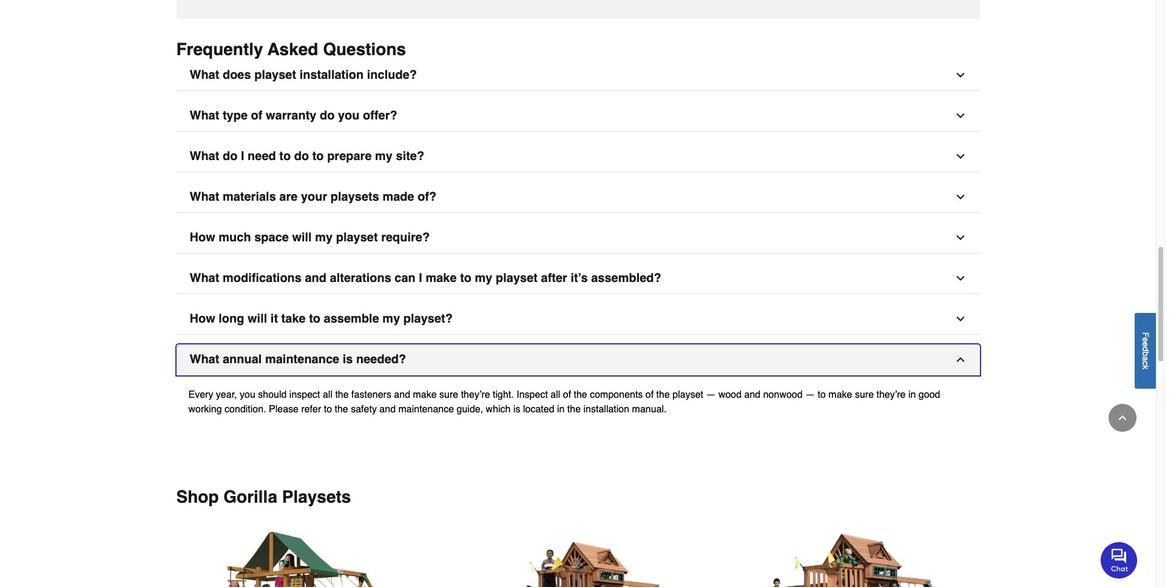 Task type: describe. For each thing, give the bounding box(es) containing it.
playset inside how much space will my playset require? "button"
[[336, 230, 378, 244]]

modifications
[[223, 271, 302, 285]]

i inside button
[[419, 271, 422, 285]]

can
[[395, 271, 416, 285]]

chevron up image inside the scroll to top 'element'
[[1117, 412, 1129, 424]]

every
[[188, 389, 213, 400]]

installation inside every year, you should inspect all the fasteners and make sure they're tight. inspect all of the components of the playset — wood and nonwood — to make sure they're in good working condition. please refer to the safety and maintenance guide, which is located in the installation manual.
[[584, 404, 629, 415]]

need
[[248, 149, 276, 163]]

refer
[[301, 404, 321, 415]]

playset?
[[403, 312, 453, 326]]

scroll to top element
[[1109, 404, 1137, 432]]

it's
[[571, 271, 588, 285]]

manual.
[[632, 404, 667, 415]]

i inside button
[[241, 149, 244, 163]]

what do i need to do to prepare my site? button
[[176, 141, 980, 172]]

much
[[219, 230, 251, 244]]

how much space will my playset require? button
[[176, 222, 980, 253]]

installation inside button
[[300, 68, 364, 82]]

components
[[590, 389, 643, 400]]

playset inside the what does playset installation include? button
[[254, 68, 296, 82]]

located
[[523, 404, 554, 415]]

what materials are your playsets made of?
[[190, 190, 437, 204]]

working
[[188, 404, 222, 415]]

long
[[219, 312, 244, 326]]

which
[[486, 404, 511, 415]]

what for what annual maintenance is needed?
[[190, 352, 219, 366]]

chat invite button image
[[1101, 542, 1138, 579]]

tight.
[[493, 389, 514, 400]]

offer?
[[363, 108, 397, 122]]

are
[[279, 190, 298, 204]]

condition.
[[225, 404, 266, 415]]

made
[[383, 190, 414, 204]]

do inside what type of warranty do you offer? button
[[320, 108, 335, 122]]

how for how much space will my playset require?
[[190, 230, 215, 244]]

1 all from the left
[[323, 389, 333, 400]]

playsets
[[282, 487, 351, 507]]

what do i need to do to prepare my site?
[[190, 149, 424, 163]]

c
[[1141, 361, 1151, 365]]

what for what materials are your playsets made of?
[[190, 190, 219, 204]]

1 e from the top
[[1141, 337, 1151, 342]]

maintenance inside every year, you should inspect all the fasteners and make sure they're tight. inspect all of the components of the playset — wood and nonwood — to make sure they're in good working condition. please refer to the safety and maintenance guide, which is located in the installation manual.
[[398, 404, 454, 415]]

what for what do i need to do to prepare my site?
[[190, 149, 219, 163]]

children playing on the gorilla playsets captain's fort deluxe. image
[[724, 526, 977, 587]]

frequently asked questions
[[176, 39, 406, 59]]

chevron up image inside what annual maintenance is needed? button
[[954, 354, 966, 366]]

assembled?
[[591, 271, 661, 285]]

after
[[541, 271, 567, 285]]

inspect
[[289, 389, 320, 400]]

to inside button
[[460, 271, 472, 285]]

d
[[1141, 347, 1151, 352]]

alterations
[[330, 271, 391, 285]]

prepare
[[327, 149, 372, 163]]

my inside button
[[475, 271, 492, 285]]

my inside button
[[375, 149, 393, 163]]

f e e d b a c k button
[[1135, 313, 1156, 389]]

frequently
[[176, 39, 263, 59]]

children playing on the gorilla playsets high point 2. image
[[179, 526, 432, 587]]

asked
[[268, 39, 318, 59]]

what type of warranty do you offer? button
[[176, 101, 980, 131]]

1 — from the left
[[706, 389, 716, 400]]

what does playset installation include? button
[[176, 60, 980, 91]]

2 all from the left
[[551, 389, 560, 400]]

what modifications and alterations can i make to my playset after it's assembled? button
[[176, 263, 980, 294]]

materials
[[223, 190, 276, 204]]

will inside how much space will my playset require? "button"
[[292, 230, 312, 244]]

take
[[281, 312, 306, 326]]

2 they're from the left
[[877, 389, 906, 400]]

what for what does playset installation include?
[[190, 68, 219, 82]]

playset inside every year, you should inspect all the fasteners and make sure they're tight. inspect all of the components of the playset — wood and nonwood — to make sure they're in good working condition. please refer to the safety and maintenance guide, which is located in the installation manual.
[[673, 389, 703, 400]]

your
[[301, 190, 327, 204]]

a
[[1141, 356, 1151, 361]]

the right located at the bottom left of the page
[[567, 404, 581, 415]]

playset inside what modifications and alterations can i make to my playset after it's assembled? button
[[496, 271, 538, 285]]

safety
[[351, 404, 377, 415]]

1 horizontal spatial of
[[563, 389, 571, 400]]

space
[[254, 230, 289, 244]]

1 they're from the left
[[461, 389, 490, 400]]

children playing on the gorilla playsets captain's fort 2. image
[[451, 526, 705, 587]]

you inside every year, you should inspect all the fasteners and make sure they're tight. inspect all of the components of the playset — wood and nonwood — to make sure they're in good working condition. please refer to the safety and maintenance guide, which is located in the installation manual.
[[240, 389, 255, 400]]

good
[[919, 389, 940, 400]]

questions
[[323, 39, 406, 59]]

every year, you should inspect all the fasteners and make sure they're tight. inspect all of the components of the playset — wood and nonwood — to make sure they're in good working condition. please refer to the safety and maintenance guide, which is located in the installation manual.
[[188, 389, 940, 415]]

2 — from the left
[[805, 389, 815, 400]]

what does playset installation include?
[[190, 68, 417, 82]]

shop gorilla playsets
[[176, 487, 351, 507]]

1 horizontal spatial do
[[294, 149, 309, 163]]

assemble
[[324, 312, 379, 326]]

what materials are your playsets made of? button
[[176, 182, 980, 213]]

is inside every year, you should inspect all the fasteners and make sure they're tight. inspect all of the components of the playset — wood and nonwood — to make sure they're in good working condition. please refer to the safety and maintenance guide, which is located in the installation manual.
[[513, 404, 520, 415]]

1 horizontal spatial in
[[908, 389, 916, 400]]

nonwood
[[763, 389, 803, 400]]

the up the manual.
[[656, 389, 670, 400]]

is inside button
[[343, 352, 353, 366]]

what annual maintenance is needed? button
[[176, 344, 980, 375]]



Task type: vqa. For each thing, say whether or not it's contained in the screenshot.
the wonderful
no



Task type: locate. For each thing, give the bounding box(es) containing it.
0 horizontal spatial do
[[223, 149, 238, 163]]

what left type
[[190, 108, 219, 122]]

do right the need
[[294, 149, 309, 163]]

you inside what type of warranty do you offer? button
[[338, 108, 360, 122]]

to
[[279, 149, 291, 163], [312, 149, 324, 163], [460, 271, 472, 285], [309, 312, 320, 326], [818, 389, 826, 400], [324, 404, 332, 415]]

1 vertical spatial chevron up image
[[1117, 412, 1129, 424]]

in
[[908, 389, 916, 400], [557, 404, 565, 415]]

1 vertical spatial chevron down image
[[954, 232, 966, 244]]

shop
[[176, 487, 219, 507]]

0 horizontal spatial in
[[557, 404, 565, 415]]

4 what from the top
[[190, 190, 219, 204]]

is right which
[[513, 404, 520, 415]]

make right fasteners
[[413, 389, 437, 400]]

how inside "button"
[[190, 230, 215, 244]]

0 horizontal spatial installation
[[300, 68, 364, 82]]

do left the need
[[223, 149, 238, 163]]

0 vertical spatial maintenance
[[265, 352, 339, 366]]

1 horizontal spatial they're
[[877, 389, 906, 400]]

and inside button
[[305, 271, 327, 285]]

0 vertical spatial installation
[[300, 68, 364, 82]]

will
[[292, 230, 312, 244], [248, 312, 267, 326]]

what left the need
[[190, 149, 219, 163]]

chevron down image for assemble
[[954, 313, 966, 325]]

type
[[223, 108, 248, 122]]

how
[[190, 230, 215, 244], [190, 312, 215, 326]]

will left it at the bottom left of page
[[248, 312, 267, 326]]

my inside "button"
[[315, 230, 333, 244]]

1 horizontal spatial maintenance
[[398, 404, 454, 415]]

3 chevron down image from the top
[[954, 191, 966, 203]]

site?
[[396, 149, 424, 163]]

all
[[323, 389, 333, 400], [551, 389, 560, 400]]

1 vertical spatial is
[[513, 404, 520, 415]]

of right type
[[251, 108, 262, 122]]

how long will it take to assemble my playset? button
[[176, 304, 980, 335]]

2 horizontal spatial of
[[646, 389, 654, 400]]

5 chevron down image from the top
[[954, 313, 966, 325]]

chevron down image for offer?
[[954, 110, 966, 122]]

i right can at top
[[419, 271, 422, 285]]

what up long
[[190, 271, 219, 285]]

how left much
[[190, 230, 215, 244]]

0 horizontal spatial will
[[248, 312, 267, 326]]

1 chevron down image from the top
[[954, 69, 966, 81]]

—
[[706, 389, 716, 400], [805, 389, 815, 400]]

1 sure from the left
[[439, 389, 458, 400]]

maintenance
[[265, 352, 339, 366], [398, 404, 454, 415]]

0 horizontal spatial is
[[343, 352, 353, 366]]

and right fasteners
[[394, 389, 410, 400]]

playset left after
[[496, 271, 538, 285]]

do right warranty
[[320, 108, 335, 122]]

the
[[335, 389, 349, 400], [574, 389, 587, 400], [656, 389, 670, 400], [335, 404, 348, 415], [567, 404, 581, 415]]

1 horizontal spatial will
[[292, 230, 312, 244]]

guide,
[[457, 404, 483, 415]]

is left needed?
[[343, 352, 353, 366]]

1 horizontal spatial i
[[419, 271, 422, 285]]

wood
[[718, 389, 742, 400]]

the left fasteners
[[335, 389, 349, 400]]

chevron down image inside the how long will it take to assemble my playset? 'button'
[[954, 313, 966, 325]]

playset left wood
[[673, 389, 703, 400]]

my inside 'button'
[[383, 312, 400, 326]]

what down the frequently
[[190, 68, 219, 82]]

and right wood
[[744, 389, 761, 400]]

to inside 'button'
[[309, 312, 320, 326]]

will right space
[[292, 230, 312, 244]]

how for how long will it take to assemble my playset?
[[190, 312, 215, 326]]

2 e from the top
[[1141, 342, 1151, 347]]

year,
[[216, 389, 237, 400]]

what inside button
[[190, 271, 219, 285]]

1 vertical spatial how
[[190, 312, 215, 326]]

all up located at the bottom left of the page
[[551, 389, 560, 400]]

0 horizontal spatial all
[[323, 389, 333, 400]]

sure
[[439, 389, 458, 400], [855, 389, 874, 400]]

0 vertical spatial is
[[343, 352, 353, 366]]

the left the safety
[[335, 404, 348, 415]]

f e e d b a c k
[[1141, 332, 1151, 370]]

b
[[1141, 352, 1151, 356]]

chevron down image inside how much space will my playset require? "button"
[[954, 232, 966, 244]]

how left long
[[190, 312, 215, 326]]

chevron down image inside the what does playset installation include? button
[[954, 69, 966, 81]]

1 what from the top
[[190, 68, 219, 82]]

inspect
[[517, 389, 548, 400]]

needed?
[[356, 352, 406, 366]]

chevron down image inside what modifications and alterations can i make to my playset after it's assembled? button
[[954, 272, 966, 284]]

0 horizontal spatial you
[[240, 389, 255, 400]]

chevron down image
[[954, 69, 966, 81], [954, 110, 966, 122], [954, 191, 966, 203], [954, 272, 966, 284], [954, 313, 966, 325]]

— right nonwood
[[805, 389, 815, 400]]

how much space will my playset require?
[[190, 230, 430, 244]]

1 chevron down image from the top
[[954, 150, 966, 162]]

0 horizontal spatial —
[[706, 389, 716, 400]]

installation
[[300, 68, 364, 82], [584, 404, 629, 415]]

and up how long will it take to assemble my playset?
[[305, 271, 327, 285]]

1 horizontal spatial installation
[[584, 404, 629, 415]]

1 horizontal spatial all
[[551, 389, 560, 400]]

1 vertical spatial you
[[240, 389, 255, 400]]

1 horizontal spatial chevron up image
[[1117, 412, 1129, 424]]

make right nonwood
[[829, 389, 852, 400]]

0 horizontal spatial i
[[241, 149, 244, 163]]

installation down "questions"
[[300, 68, 364, 82]]

0 horizontal spatial maintenance
[[265, 352, 339, 366]]

what for what type of warranty do you offer?
[[190, 108, 219, 122]]

in right located at the bottom left of the page
[[557, 404, 565, 415]]

1 vertical spatial installation
[[584, 404, 629, 415]]

0 horizontal spatial chevron up image
[[954, 354, 966, 366]]

maintenance left the 'guide,'
[[398, 404, 454, 415]]

they're
[[461, 389, 490, 400], [877, 389, 906, 400]]

what
[[190, 68, 219, 82], [190, 108, 219, 122], [190, 149, 219, 163], [190, 190, 219, 204], [190, 271, 219, 285], [190, 352, 219, 366]]

make
[[426, 271, 457, 285], [413, 389, 437, 400], [829, 389, 852, 400]]

they're up the 'guide,'
[[461, 389, 490, 400]]

please
[[269, 404, 299, 415]]

include?
[[367, 68, 417, 82]]

all right inspect
[[323, 389, 333, 400]]

warranty
[[266, 108, 316, 122]]

0 vertical spatial how
[[190, 230, 215, 244]]

of
[[251, 108, 262, 122], [563, 389, 571, 400], [646, 389, 654, 400]]

playset
[[254, 68, 296, 82], [336, 230, 378, 244], [496, 271, 538, 285], [673, 389, 703, 400]]

— left wood
[[706, 389, 716, 400]]

of inside button
[[251, 108, 262, 122]]

what annual maintenance is needed?
[[190, 352, 406, 366]]

2 chevron down image from the top
[[954, 232, 966, 244]]

how inside 'button'
[[190, 312, 215, 326]]

it
[[271, 312, 278, 326]]

chevron down image
[[954, 150, 966, 162], [954, 232, 966, 244]]

1 vertical spatial will
[[248, 312, 267, 326]]

fasteners
[[351, 389, 391, 400]]

k
[[1141, 365, 1151, 370]]

do
[[320, 108, 335, 122], [223, 149, 238, 163], [294, 149, 309, 163]]

require?
[[381, 230, 430, 244]]

you
[[338, 108, 360, 122], [240, 389, 255, 400]]

make inside button
[[426, 271, 457, 285]]

chevron down image inside what type of warranty do you offer? button
[[954, 110, 966, 122]]

chevron down image for of?
[[954, 191, 966, 203]]

installation down components
[[584, 404, 629, 415]]

does
[[223, 68, 251, 82]]

f
[[1141, 332, 1151, 337]]

chevron down image for make
[[954, 272, 966, 284]]

you up condition.
[[240, 389, 255, 400]]

2 what from the top
[[190, 108, 219, 122]]

0 horizontal spatial of
[[251, 108, 262, 122]]

make right can at top
[[426, 271, 457, 285]]

how long will it take to assemble my playset?
[[190, 312, 453, 326]]

the down what annual maintenance is needed? button
[[574, 389, 587, 400]]

what left materials
[[190, 190, 219, 204]]

in left good
[[908, 389, 916, 400]]

playsets
[[331, 190, 379, 204]]

1 horizontal spatial —
[[805, 389, 815, 400]]

0 vertical spatial chevron down image
[[954, 150, 966, 162]]

1 vertical spatial maintenance
[[398, 404, 454, 415]]

1 horizontal spatial sure
[[855, 389, 874, 400]]

chevron down image inside what materials are your playsets made of? button
[[954, 191, 966, 203]]

will inside the how long will it take to assemble my playset? 'button'
[[248, 312, 267, 326]]

you left offer?
[[338, 108, 360, 122]]

5 what from the top
[[190, 271, 219, 285]]

chevron up image
[[954, 354, 966, 366], [1117, 412, 1129, 424]]

and down fasteners
[[380, 404, 396, 415]]

0 vertical spatial i
[[241, 149, 244, 163]]

what up every
[[190, 352, 219, 366]]

1 horizontal spatial is
[[513, 404, 520, 415]]

0 horizontal spatial sure
[[439, 389, 458, 400]]

annual
[[223, 352, 262, 366]]

my
[[375, 149, 393, 163], [315, 230, 333, 244], [475, 271, 492, 285], [383, 312, 400, 326]]

0 vertical spatial chevron up image
[[954, 354, 966, 366]]

3 what from the top
[[190, 149, 219, 163]]

6 what from the top
[[190, 352, 219, 366]]

what for what modifications and alterations can i make to my playset after it's assembled?
[[190, 271, 219, 285]]

i
[[241, 149, 244, 163], [419, 271, 422, 285]]

what modifications and alterations can i make to my playset after it's assembled?
[[190, 271, 661, 285]]

0 vertical spatial will
[[292, 230, 312, 244]]

playset down frequently asked questions on the left top of page
[[254, 68, 296, 82]]

4 chevron down image from the top
[[954, 272, 966, 284]]

1 how from the top
[[190, 230, 215, 244]]

chevron down image for how much space will my playset require?
[[954, 232, 966, 244]]

should
[[258, 389, 287, 400]]

2 chevron down image from the top
[[954, 110, 966, 122]]

maintenance up inspect
[[265, 352, 339, 366]]

chevron down image inside what do i need to do to prepare my site? button
[[954, 150, 966, 162]]

of right the inspect at the left bottom
[[563, 389, 571, 400]]

0 horizontal spatial they're
[[461, 389, 490, 400]]

is
[[343, 352, 353, 366], [513, 404, 520, 415]]

0 vertical spatial in
[[908, 389, 916, 400]]

e up b
[[1141, 342, 1151, 347]]

of?
[[418, 190, 437, 204]]

maintenance inside button
[[265, 352, 339, 366]]

1 horizontal spatial you
[[338, 108, 360, 122]]

2 sure from the left
[[855, 389, 874, 400]]

1 vertical spatial i
[[419, 271, 422, 285]]

1 vertical spatial in
[[557, 404, 565, 415]]

chevron down image for what do i need to do to prepare my site?
[[954, 150, 966, 162]]

2 how from the top
[[190, 312, 215, 326]]

0 vertical spatial you
[[338, 108, 360, 122]]

2 horizontal spatial do
[[320, 108, 335, 122]]

gorilla
[[224, 487, 277, 507]]

e
[[1141, 337, 1151, 342], [1141, 342, 1151, 347]]

i left the need
[[241, 149, 244, 163]]

what type of warranty do you offer?
[[190, 108, 397, 122]]

they're left good
[[877, 389, 906, 400]]

playset down playsets
[[336, 230, 378, 244]]

of up the manual.
[[646, 389, 654, 400]]

e up 'd'
[[1141, 337, 1151, 342]]



